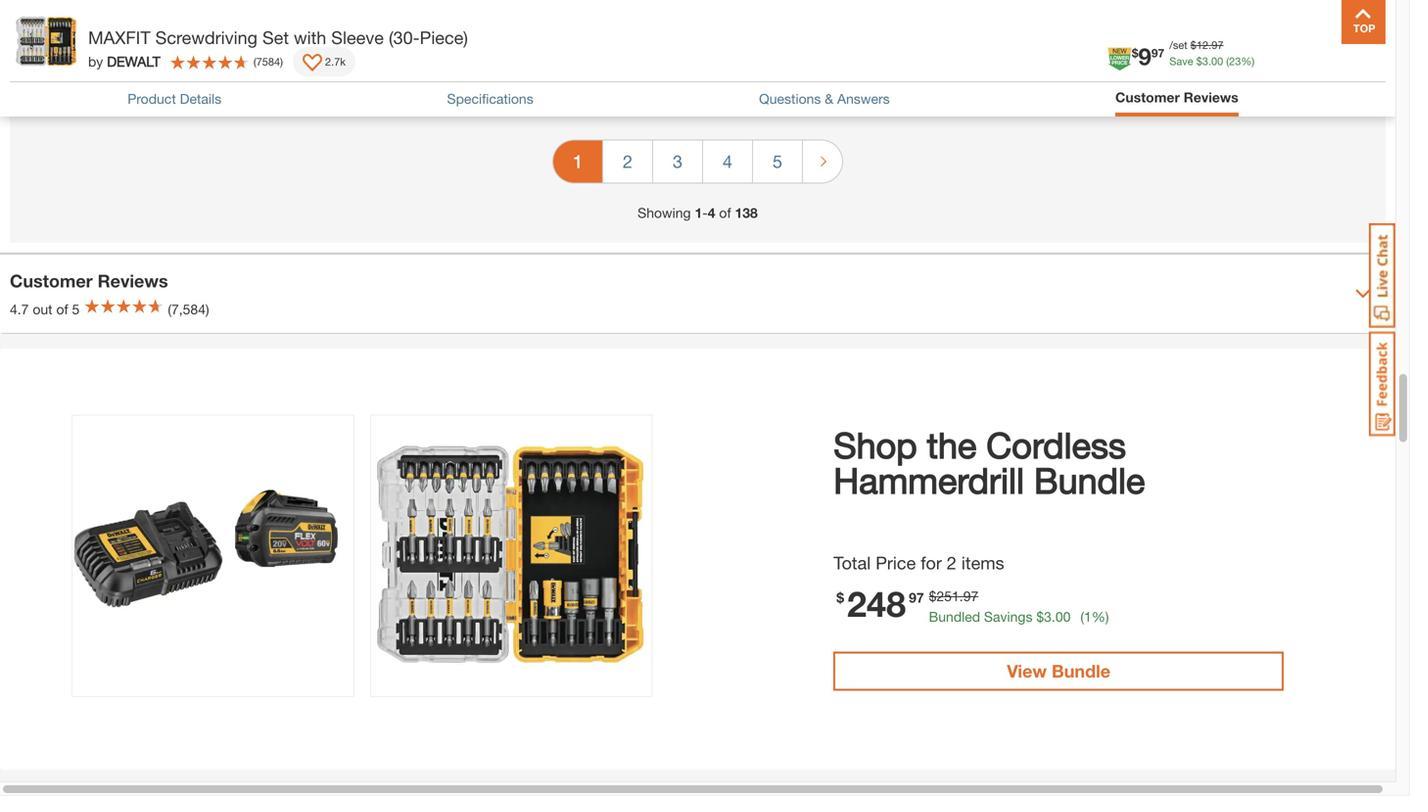 Task type: locate. For each thing, give the bounding box(es) containing it.
97
[[1212, 39, 1224, 51], [1152, 46, 1165, 60], [909, 590, 925, 606]]

0 vertical spatial of
[[720, 205, 731, 221]]

3
[[1203, 55, 1209, 68], [673, 151, 683, 172]]

9
[[1139, 42, 1152, 70]]

by right |
[[88, 53, 103, 70]]

%) right 00
[[1242, 55, 1255, 68]]

1 horizontal spatial 2
[[947, 553, 957, 574]]

2 vertical spatial 1
[[1085, 609, 1092, 625]]

$ right /set
[[1191, 39, 1197, 51]]

0 horizontal spatial of
[[56, 301, 68, 318]]

1 right showing on the top of the page
[[695, 205, 703, 221]]

set?
[[274, 31, 308, 53]]

$ left 248
[[837, 590, 845, 606]]

0 vertical spatial %)
[[1242, 55, 1255, 68]]

97 for 248
[[909, 590, 925, 606]]

/set
[[1170, 39, 1188, 51]]

5
[[773, 151, 783, 172], [72, 301, 80, 318]]

0 vertical spatial 3
[[1203, 55, 1209, 68]]

97 inside $ 248 97 $ 251.97 bundled savings $ 3.00 ( 1 %)
[[909, 590, 925, 606]]

$
[[1191, 39, 1197, 51], [1132, 46, 1139, 60], [1197, 55, 1203, 68], [929, 588, 937, 605], [837, 590, 845, 606], [1037, 609, 1045, 625]]

138
[[735, 205, 758, 221]]

97 inside $ 9 97
[[1152, 46, 1165, 60]]

2.7k
[[325, 55, 346, 68]]

shop the cordless hammerdrill bundle
[[834, 424, 1146, 501]]

maxfit screwdriving set with sleeve (30-piece)
[[88, 27, 468, 48]]

0 horizontal spatial reviews
[[98, 271, 168, 292]]

%) right 3.00
[[1092, 609, 1109, 625]]

0 horizontal spatial %)
[[1092, 609, 1109, 625]]

reviews up (7,584)
[[98, 271, 168, 292]]

customer reviews down save
[[1116, 89, 1239, 105]]

by inside questions 'element'
[[20, 67, 35, 83]]

1 right 3.00
[[1085, 609, 1092, 625]]

specifications button
[[447, 89, 534, 109], [447, 89, 534, 109]]

-
[[703, 205, 708, 221]]

0 horizontal spatial package product image image
[[72, 416, 353, 697]]

4 left "138"
[[708, 205, 716, 221]]

2 left the 3 link
[[623, 151, 633, 172]]

( right 00
[[1227, 55, 1230, 68]]

. down 12
[[1209, 55, 1212, 68]]

of
[[720, 205, 731, 221], [56, 301, 68, 318]]

total price for 2 items
[[834, 553, 1005, 574]]

0 horizontal spatial 4
[[708, 205, 716, 221]]

1 vertical spatial 2
[[947, 553, 957, 574]]

0 vertical spatial 5
[[773, 151, 783, 172]]

of right the out
[[56, 301, 68, 318]]

0 horizontal spatial customer
[[10, 271, 93, 292]]

1 vertical spatial %)
[[1092, 609, 1109, 625]]

view bundle link
[[834, 652, 1285, 691]]

0 horizontal spatial (
[[254, 55, 256, 68]]

4
[[723, 151, 733, 172], [708, 205, 716, 221]]

1 vertical spatial customer
[[10, 271, 93, 292]]

q: do i need a driller to buy this set?
[[20, 31, 308, 53]]

2 horizontal spatial (
[[1227, 55, 1230, 68]]

.
[[1209, 39, 1212, 51], [1209, 55, 1212, 68]]

|
[[81, 67, 85, 83]]

5 right the out
[[72, 301, 80, 318]]

questions & answers button
[[759, 89, 890, 109], [759, 89, 890, 109]]

feedback link image
[[1370, 331, 1396, 437]]

5 right 4 'link'
[[773, 151, 783, 172]]

0 horizontal spatial by
[[20, 67, 35, 83]]

out
[[33, 301, 52, 318]]

product details button
[[128, 89, 222, 109], [128, 89, 222, 109]]

view
[[1008, 661, 1047, 682]]

2 horizontal spatial 1
[[1240, 47, 1250, 68]]

2 horizontal spatial 97
[[1212, 39, 1224, 51]]

0 horizontal spatial customer reviews
[[10, 271, 168, 292]]

hammerdrill
[[834, 460, 1025, 501]]

a
[[124, 31, 134, 53]]

3 left 00
[[1203, 55, 1209, 68]]

0 vertical spatial customer
[[1116, 89, 1180, 105]]

1 vertical spatial 5
[[72, 301, 80, 318]]

showing
[[638, 205, 691, 221]]

navigation containing 2
[[553, 126, 844, 203]]

to
[[187, 31, 203, 53]]

customer reviews
[[1116, 89, 1239, 105], [10, 271, 168, 292]]

2.7k button
[[293, 47, 356, 76]]

customer down $ 9 97
[[1116, 89, 1180, 105]]

set
[[263, 27, 289, 48]]

1 vertical spatial 3
[[673, 151, 683, 172]]

$ left /set
[[1132, 46, 1139, 60]]

( inside $ 248 97 $ 251.97 bundled savings $ 3.00 ( 1 %)
[[1081, 609, 1085, 625]]

1 horizontal spatial %)
[[1242, 55, 1255, 68]]

package product image image
[[72, 416, 353, 697], [371, 416, 652, 697]]

0 horizontal spatial 5
[[72, 301, 80, 318]]

7584
[[256, 55, 280, 68]]

2 right the for
[[947, 553, 957, 574]]

1 vertical spatial 4
[[708, 205, 716, 221]]

( right 3.00
[[1081, 609, 1085, 625]]

bundle
[[1035, 460, 1146, 501], [1052, 661, 1111, 682]]

navigation
[[553, 126, 844, 203]]

1 horizontal spatial 4
[[723, 151, 733, 172]]

savings
[[985, 609, 1033, 625]]

4 left 5 link
[[723, 151, 733, 172]]

total
[[834, 553, 871, 574]]

/set $ 12 . 97 save $ 3 . 00 ( 23 %)
[[1170, 39, 1255, 68]]

1 horizontal spatial (
[[1081, 609, 1085, 625]]

. up 00
[[1209, 39, 1212, 51]]

0 horizontal spatial 97
[[909, 590, 925, 606]]

97 inside /set $ 12 . 97 save $ 3 . 00 ( 23 %)
[[1212, 39, 1224, 51]]

0 vertical spatial 1
[[1240, 47, 1250, 68]]

(7,584)
[[168, 301, 209, 318]]

1 horizontal spatial 3
[[1203, 55, 1209, 68]]

reviews
[[1184, 89, 1239, 105], [98, 271, 168, 292]]

(
[[1227, 55, 1230, 68], [254, 55, 256, 68], [1081, 609, 1085, 625]]

1 vertical spatial 1
[[695, 205, 703, 221]]

(30-
[[389, 27, 420, 48]]

1 horizontal spatial package product image image
[[371, 416, 652, 697]]

1
[[1240, 47, 1250, 68], [695, 205, 703, 221], [1085, 609, 1092, 625]]

product image image
[[15, 10, 78, 73]]

price
[[876, 553, 916, 574]]

1 horizontal spatial by
[[88, 53, 103, 70]]

1 horizontal spatial 97
[[1152, 46, 1165, 60]]

reviews down 00
[[1184, 89, 1239, 105]]

0 vertical spatial 2
[[623, 151, 633, 172]]

0 horizontal spatial 2
[[623, 151, 633, 172]]

97 right 12
[[1212, 39, 1224, 51]]

3 inside /set $ 12 . 97 save $ 3 . 00 ( 23 %)
[[1203, 55, 1209, 68]]

1 horizontal spatial 1
[[1085, 609, 1092, 625]]

97 down total price for 2 items
[[909, 590, 925, 606]]

27,
[[118, 67, 137, 83]]

by left venny
[[20, 67, 35, 83]]

1 horizontal spatial 5
[[773, 151, 783, 172]]

of right -
[[720, 205, 731, 221]]

do
[[43, 31, 66, 53]]

answer
[[1255, 47, 1321, 68]]

( down the this
[[254, 55, 256, 68]]

bundle inside shop the cordless hammerdrill bundle
[[1035, 460, 1146, 501]]

1 vertical spatial .
[[1209, 55, 1212, 68]]

1 horizontal spatial reviews
[[1184, 89, 1239, 105]]

1 vertical spatial bundle
[[1052, 661, 1111, 682]]

4 link
[[703, 141, 752, 183]]

%)
[[1242, 55, 1255, 68], [1092, 609, 1109, 625]]

0 vertical spatial reviews
[[1184, 89, 1239, 105]]

0 horizontal spatial 1
[[695, 205, 703, 221]]

screwdriving
[[155, 27, 258, 48]]

customer reviews button
[[1116, 87, 1239, 112], [1116, 87, 1239, 108]]

0 vertical spatial bundle
[[1035, 460, 1146, 501]]

customer up 4.7 out of 5 at the left
[[10, 271, 93, 292]]

display image
[[303, 54, 322, 73]]

1 right 00
[[1240, 47, 1250, 68]]

97 left /set
[[1152, 46, 1165, 60]]

0 vertical spatial customer reviews
[[1116, 89, 1239, 105]]

%) inside $ 248 97 $ 251.97 bundled savings $ 3.00 ( 1 %)
[[1092, 609, 1109, 625]]

by
[[88, 53, 103, 70], [20, 67, 35, 83]]

1 inside $ 248 97 $ 251.97 bundled savings $ 3.00 ( 1 %)
[[1085, 609, 1092, 625]]

5 inside 5 link
[[773, 151, 783, 172]]

&
[[825, 91, 834, 107]]

view bundle
[[1008, 661, 1111, 682]]

2
[[623, 151, 633, 172], [947, 553, 957, 574]]

0 vertical spatial 4
[[723, 151, 733, 172]]

3 right 2 link
[[673, 151, 683, 172]]

customer reviews up 4.7 out of 5 at the left
[[10, 271, 168, 292]]

0 vertical spatial .
[[1209, 39, 1212, 51]]



Task type: describe. For each thing, give the bounding box(es) containing it.
by dewalt
[[88, 53, 161, 70]]

items
[[962, 553, 1005, 574]]

1 vertical spatial customer reviews
[[10, 271, 168, 292]]

251.97
[[937, 588, 979, 605]]

00
[[1212, 55, 1224, 68]]

23
[[1230, 55, 1242, 68]]

$ right the savings
[[1037, 609, 1045, 625]]

by for by dewalt
[[88, 53, 103, 70]]

)
[[280, 55, 283, 68]]

product
[[128, 91, 176, 107]]

shop
[[834, 424, 918, 466]]

dewalt
[[107, 53, 161, 70]]

with
[[294, 27, 327, 48]]

1 answer
[[1240, 47, 1321, 68]]

$ down 12
[[1197, 55, 1203, 68]]

piece)
[[420, 27, 468, 48]]

the
[[927, 424, 977, 466]]

0 horizontal spatial 3
[[673, 151, 683, 172]]

i
[[71, 31, 75, 53]]

buy
[[207, 31, 236, 53]]

live chat image
[[1370, 223, 1396, 328]]

1 vertical spatial of
[[56, 301, 68, 318]]

answers
[[838, 91, 890, 107]]

this
[[241, 31, 269, 53]]

venny
[[39, 67, 77, 83]]

$ 9 97
[[1132, 42, 1165, 70]]

2023
[[141, 67, 171, 83]]

4 inside 'link'
[[723, 151, 733, 172]]

save
[[1170, 55, 1194, 68]]

1 horizontal spatial customer
[[1116, 89, 1180, 105]]

1 vertical spatial reviews
[[98, 271, 168, 292]]

$ 248 97 $ 251.97 bundled savings $ 3.00 ( 1 %)
[[837, 583, 1109, 625]]

5 link
[[753, 141, 802, 183]]

1 package product image image from the left
[[72, 416, 353, 697]]

product details
[[128, 91, 222, 107]]

for
[[921, 553, 942, 574]]

by venny | nov 27, 2023
[[20, 67, 171, 83]]

3.00
[[1045, 609, 1071, 625]]

( 7584 )
[[254, 55, 283, 68]]

$ inside $ 9 97
[[1132, 46, 1139, 60]]

nov
[[89, 67, 114, 83]]

bundled
[[929, 609, 981, 625]]

sleeve
[[331, 27, 384, 48]]

details
[[180, 91, 222, 107]]

97 for 9
[[1152, 46, 1165, 60]]

4.7
[[10, 301, 29, 318]]

top button
[[1342, 0, 1386, 44]]

2 package product image image from the left
[[371, 416, 652, 697]]

showing 1 - 4 of 138
[[638, 205, 758, 221]]

driller
[[139, 31, 182, 53]]

q:
[[20, 31, 38, 53]]

questions
[[759, 91, 821, 107]]

questions & answers
[[759, 91, 890, 107]]

1 horizontal spatial customer reviews
[[1116, 89, 1239, 105]]

maxfit
[[88, 27, 151, 48]]

%) inside /set $ 12 . 97 save $ 3 . 00 ( 23 %)
[[1242, 55, 1255, 68]]

12
[[1197, 39, 1209, 51]]

2 link
[[603, 141, 652, 183]]

cordless
[[987, 424, 1127, 466]]

questions element
[[10, 0, 1386, 106]]

248
[[847, 583, 906, 625]]

1 horizontal spatial of
[[720, 205, 731, 221]]

( inside /set $ 12 . 97 save $ 3 . 00 ( 23 %)
[[1227, 55, 1230, 68]]

caret image
[[1356, 286, 1372, 302]]

need
[[80, 31, 119, 53]]

$ up bundled
[[929, 588, 937, 605]]

3 link
[[653, 141, 702, 183]]

by for by venny | nov 27, 2023
[[20, 67, 35, 83]]

venny button
[[39, 65, 77, 86]]

1 inside questions 'element'
[[1240, 47, 1250, 68]]

specifications
[[447, 91, 534, 107]]

4.7 out of 5
[[10, 301, 80, 318]]



Task type: vqa. For each thing, say whether or not it's contained in the screenshot.
4 link
yes



